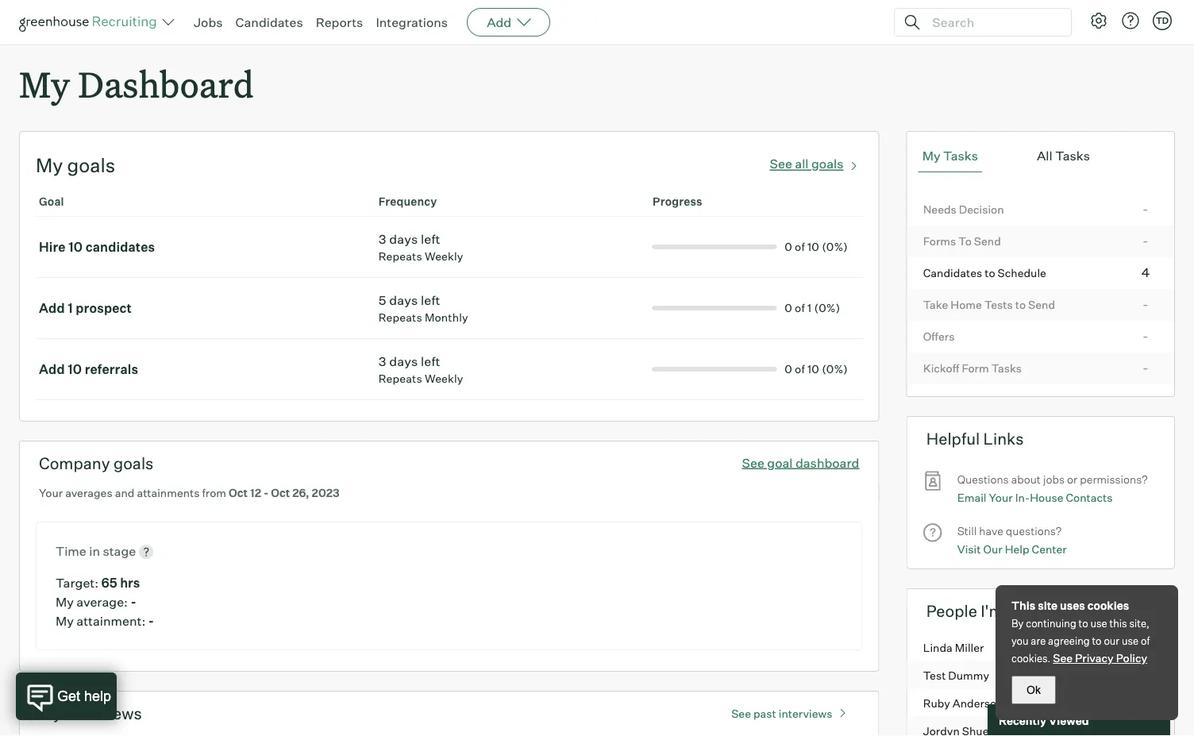 Task type: locate. For each thing, give the bounding box(es) containing it.
my inside button
[[923, 148, 941, 164]]

use left this
[[1091, 617, 1108, 630]]

company
[[39, 454, 110, 474]]

progress bar for prospect
[[653, 306, 777, 311]]

2 vertical spatial days
[[389, 354, 418, 370]]

recently viewed
[[999, 714, 1090, 727]]

1 progress bar from the top
[[653, 245, 777, 250]]

cookies
[[1088, 599, 1130, 613]]

repeats for add 10 referrals
[[379, 372, 422, 386]]

days for add 1 prospect
[[389, 292, 418, 308]]

0 horizontal spatial use
[[1091, 617, 1108, 630]]

my tasks button
[[919, 140, 983, 173]]

time in
[[56, 544, 103, 559]]

left for prospect
[[421, 292, 441, 308]]

our
[[1104, 635, 1120, 647]]

2 horizontal spatial tasks
[[1056, 148, 1091, 164]]

all
[[1037, 148, 1053, 164]]

see
[[770, 156, 793, 172], [742, 455, 765, 471], [1054, 651, 1073, 665], [732, 707, 751, 721]]

2 oct from the left
[[271, 486, 290, 500]]

repeats inside 5 days left repeats monthly
[[379, 311, 422, 325]]

1 vertical spatial add
[[39, 300, 65, 316]]

to right tests
[[1016, 298, 1026, 312]]

my for my tasks
[[923, 148, 941, 164]]

Search text field
[[929, 11, 1057, 34]]

my
[[19, 60, 70, 107], [923, 148, 941, 164], [36, 153, 63, 177], [56, 594, 74, 610], [56, 613, 74, 629], [39, 704, 62, 724]]

add for add 1 prospect
[[39, 300, 65, 316]]

days right 5
[[389, 292, 418, 308]]

1 vertical spatial progress bar
[[653, 306, 777, 311]]

add 10 referrals
[[39, 362, 138, 377]]

see past interviews link
[[724, 700, 860, 721]]

3 days left repeats weekly
[[379, 231, 464, 263], [379, 354, 464, 386]]

0
[[785, 240, 793, 254], [785, 301, 793, 315], [785, 362, 793, 376]]

repeats down 5
[[379, 311, 422, 325]]

3 days left repeats weekly down monthly
[[379, 354, 464, 386]]

2 3 from the top
[[379, 354, 387, 370]]

3 0 from the top
[[785, 362, 793, 376]]

0 of 10 (0%) for hire 10 candidates
[[785, 240, 848, 254]]

help
[[1005, 542, 1030, 556]]

0 vertical spatial weekly
[[425, 250, 464, 263]]

0 for add 1 prospect
[[785, 301, 793, 315]]

0 horizontal spatial tasks
[[944, 148, 979, 164]]

3 days left repeats weekly for hire 10 candidates
[[379, 231, 464, 263]]

1 vertical spatial left
[[421, 292, 441, 308]]

repeats down 5 days left repeats monthly
[[379, 372, 422, 386]]

helpful
[[927, 429, 980, 449]]

interviews
[[65, 704, 142, 724]]

candidates down forms to send on the right top of the page
[[924, 266, 983, 280]]

of for add 10 referrals
[[795, 362, 805, 376]]

0 vertical spatial 3
[[379, 231, 387, 247]]

weekly up 5 days left repeats monthly
[[425, 250, 464, 263]]

jobs
[[1044, 473, 1065, 487]]

my interviews
[[39, 704, 142, 724]]

see down agreeing
[[1054, 651, 1073, 665]]

td button
[[1153, 11, 1172, 30]]

see goal dashboard link
[[742, 455, 860, 471]]

10
[[68, 239, 83, 255], [808, 240, 820, 254], [68, 362, 82, 377], [808, 362, 820, 376]]

2 vertical spatial repeats
[[379, 372, 422, 386]]

left inside 5 days left repeats monthly
[[421, 292, 441, 308]]

1 horizontal spatial tasks
[[992, 361, 1022, 375]]

2 progress bar from the top
[[653, 306, 777, 311]]

1 vertical spatial (0%)
[[815, 301, 841, 315]]

2 vertical spatial 0
[[785, 362, 793, 376]]

goal
[[768, 455, 793, 471]]

1 vertical spatial repeats
[[379, 311, 422, 325]]

2 vertical spatial add
[[39, 362, 65, 377]]

send right the to
[[975, 234, 1002, 248]]

2 vertical spatial (0%)
[[822, 362, 848, 376]]

are
[[1031, 635, 1046, 647]]

goal
[[39, 195, 64, 209]]

tasks right form
[[992, 361, 1022, 375]]

0 vertical spatial use
[[1091, 617, 1108, 630]]

1 vertical spatial weekly
[[425, 372, 464, 386]]

0 vertical spatial left
[[421, 231, 441, 247]]

referrals
[[85, 362, 138, 377]]

3 for hire 10 candidates
[[379, 231, 387, 247]]

ruby
[[924, 697, 951, 711]]

(0%) for hire 10 candidates
[[822, 240, 848, 254]]

1 horizontal spatial oct
[[271, 486, 290, 500]]

my for my goals
[[36, 153, 63, 177]]

have
[[980, 524, 1004, 538]]

0 vertical spatial 0 of 10 (0%)
[[785, 240, 848, 254]]

1 vertical spatial days
[[389, 292, 418, 308]]

3 for add 10 referrals
[[379, 354, 387, 370]]

2 0 from the top
[[785, 301, 793, 315]]

3 down frequency
[[379, 231, 387, 247]]

tasks up needs decision
[[944, 148, 979, 164]]

linda
[[924, 641, 953, 655]]

candidates
[[236, 14, 303, 30], [924, 266, 983, 280]]

see inside see past interviews 'link'
[[732, 707, 751, 721]]

see left goal
[[742, 455, 765, 471]]

0 horizontal spatial 1
[[68, 300, 73, 316]]

repeats for add 1 prospect
[[379, 311, 422, 325]]

tasks inside button
[[1056, 148, 1091, 164]]

3 days left repeats weekly down frequency
[[379, 231, 464, 263]]

0 horizontal spatial candidates
[[236, 14, 303, 30]]

left
[[421, 231, 441, 247], [421, 292, 441, 308], [421, 354, 441, 370]]

0 vertical spatial days
[[389, 231, 418, 247]]

still have questions? visit our help center
[[958, 524, 1067, 556]]

1 days from the top
[[389, 231, 418, 247]]

65
[[101, 575, 117, 591]]

ok
[[1027, 684, 1041, 696]]

tasks inside button
[[944, 148, 979, 164]]

0 vertical spatial 3 days left repeats weekly
[[379, 231, 464, 263]]

weekly for add 10 referrals
[[425, 372, 464, 386]]

add for add
[[487, 14, 512, 30]]

prospect
[[76, 300, 132, 316]]

frequency
[[379, 195, 437, 209]]

tab list
[[919, 140, 1164, 173]]

days for add 10 referrals
[[389, 354, 418, 370]]

0 vertical spatial (0%)
[[822, 240, 848, 254]]

1 vertical spatial use
[[1122, 635, 1139, 647]]

progress
[[653, 195, 703, 209]]

test dummy
[[924, 669, 990, 683]]

1 horizontal spatial candidates
[[924, 266, 983, 280]]

2 vertical spatial progress bar
[[653, 367, 777, 372]]

days inside 5 days left repeats monthly
[[389, 292, 418, 308]]

see for company goals
[[742, 455, 765, 471]]

1 left from the top
[[421, 231, 441, 247]]

left up monthly
[[421, 292, 441, 308]]

1 vertical spatial candidates
[[924, 266, 983, 280]]

1 horizontal spatial your
[[989, 491, 1013, 504]]

jobs link
[[194, 14, 223, 30]]

1 vertical spatial 3
[[379, 354, 387, 370]]

oct left the 26,
[[271, 486, 290, 500]]

1 0 of 10 (0%) from the top
[[785, 240, 848, 254]]

candidates to schedule
[[924, 266, 1047, 280]]

ok button
[[1012, 676, 1057, 705]]

3 progress bar from the top
[[653, 367, 777, 372]]

0 vertical spatial add
[[487, 14, 512, 30]]

needs
[[924, 202, 957, 216]]

see left all
[[770, 156, 793, 172]]

see privacy policy link
[[1054, 651, 1148, 665]]

my dashboard
[[19, 60, 254, 107]]

0 horizontal spatial send
[[975, 234, 1002, 248]]

1 3 from the top
[[379, 231, 387, 247]]

candidates
[[86, 239, 155, 255]]

2 repeats from the top
[[379, 311, 422, 325]]

candidates right jobs
[[236, 14, 303, 30]]

tasks for all tasks
[[1056, 148, 1091, 164]]

repeats for hire 10 candidates
[[379, 250, 422, 263]]

your left the in-
[[989, 491, 1013, 504]]

jobs
[[194, 14, 223, 30]]

0 horizontal spatial oct
[[229, 486, 248, 500]]

add for add 10 referrals
[[39, 362, 65, 377]]

your down "company"
[[39, 486, 63, 500]]

2 0 of 10 (0%) from the top
[[785, 362, 848, 376]]

email your in-house contacts link
[[958, 489, 1113, 507]]

td button
[[1150, 8, 1176, 33]]

add inside popup button
[[487, 14, 512, 30]]

0 horizontal spatial your
[[39, 486, 63, 500]]

0 of 10 (0%) up 0 of 1 (0%)
[[785, 240, 848, 254]]

days down 5 days left repeats monthly
[[389, 354, 418, 370]]

3 days left repeats weekly for add 10 referrals
[[379, 354, 464, 386]]

see inside see all goals link
[[770, 156, 793, 172]]

see goal dashboard
[[742, 455, 860, 471]]

1 3 days left repeats weekly from the top
[[379, 231, 464, 263]]

1 weekly from the top
[[425, 250, 464, 263]]

1 repeats from the top
[[379, 250, 422, 263]]

see left past
[[732, 707, 751, 721]]

decision
[[959, 202, 1005, 216]]

days down frequency
[[389, 231, 418, 247]]

hire 10 candidates
[[39, 239, 155, 255]]

3 repeats from the top
[[379, 372, 422, 386]]

0 of 10 (0%) down 0 of 1 (0%)
[[785, 362, 848, 376]]

take home tests to send
[[924, 298, 1056, 312]]

1 horizontal spatial use
[[1122, 635, 1139, 647]]

to left our
[[1093, 635, 1102, 647]]

left for candidates
[[421, 231, 441, 247]]

cookies.
[[1012, 652, 1051, 665]]

-
[[1143, 201, 1149, 217], [1143, 233, 1149, 248], [1143, 296, 1149, 312], [1143, 328, 1149, 344], [1143, 360, 1149, 375], [264, 486, 269, 500], [131, 594, 136, 610], [148, 613, 154, 629]]

viewed
[[1049, 714, 1090, 727]]

forms to send
[[924, 234, 1002, 248]]

0 vertical spatial candidates
[[236, 14, 303, 30]]

3 left from the top
[[421, 354, 441, 370]]

0 vertical spatial 0
[[785, 240, 793, 254]]

oct left '12'
[[229, 486, 248, 500]]

tasks right all
[[1056, 148, 1091, 164]]

progress bar
[[653, 245, 777, 250], [653, 306, 777, 311], [653, 367, 777, 372]]

1 horizontal spatial send
[[1029, 298, 1056, 312]]

linda miller link
[[908, 633, 1175, 661]]

to
[[985, 266, 996, 280], [1016, 298, 1026, 312], [1079, 617, 1089, 630], [1093, 635, 1102, 647]]

2 days from the top
[[389, 292, 418, 308]]

repeats up 5
[[379, 250, 422, 263]]

3
[[379, 231, 387, 247], [379, 354, 387, 370]]

0 vertical spatial repeats
[[379, 250, 422, 263]]

send down schedule
[[1029, 298, 1056, 312]]

ruby anderson link
[[908, 689, 1175, 717]]

weekly down monthly
[[425, 372, 464, 386]]

1 0 from the top
[[785, 240, 793, 254]]

2 weekly from the top
[[425, 372, 464, 386]]

1 vertical spatial 0 of 10 (0%)
[[785, 362, 848, 376]]

by continuing to use this site, you are agreeing to our use of cookies.
[[1012, 617, 1150, 665]]

add
[[487, 14, 512, 30], [39, 300, 65, 316], [39, 362, 65, 377]]

1 vertical spatial 3 days left repeats weekly
[[379, 354, 464, 386]]

i'm
[[981, 601, 1004, 621]]

repeats
[[379, 250, 422, 263], [379, 311, 422, 325], [379, 372, 422, 386]]

2 3 days left repeats weekly from the top
[[379, 354, 464, 386]]

1 vertical spatial 0
[[785, 301, 793, 315]]

3 down 5
[[379, 354, 387, 370]]

dashboard
[[78, 60, 254, 107]]

2 vertical spatial left
[[421, 354, 441, 370]]

0 vertical spatial progress bar
[[653, 245, 777, 250]]

1 oct from the left
[[229, 486, 248, 500]]

3 days from the top
[[389, 354, 418, 370]]

progress bar for referrals
[[653, 367, 777, 372]]

2 left from the top
[[421, 292, 441, 308]]

send
[[975, 234, 1002, 248], [1029, 298, 1056, 312]]

use up policy
[[1122, 635, 1139, 647]]

10 down 0 of 1 (0%)
[[808, 362, 820, 376]]

left down frequency
[[421, 231, 441, 247]]

left down monthly
[[421, 354, 441, 370]]



Task type: describe. For each thing, give the bounding box(es) containing it.
0 for hire 10 candidates
[[785, 240, 793, 254]]

my for my interviews
[[39, 704, 62, 724]]

kickoff form tasks
[[924, 361, 1022, 375]]

visit our help center link
[[958, 540, 1067, 558]]

26,
[[292, 486, 309, 500]]

see all goals link
[[770, 153, 863, 172]]

dashboard
[[796, 455, 860, 471]]

0 of 1 (0%)
[[785, 301, 841, 315]]

all tasks
[[1037, 148, 1091, 164]]

(0%) for add 1 prospect
[[815, 301, 841, 315]]

see for my interviews
[[732, 707, 751, 721]]

hire
[[39, 239, 66, 255]]

recently
[[999, 714, 1047, 727]]

this
[[1012, 599, 1036, 613]]

following
[[1007, 601, 1079, 621]]

attainments
[[137, 486, 200, 500]]

10 left referrals
[[68, 362, 82, 377]]

and
[[115, 486, 135, 500]]

offers
[[924, 329, 955, 343]]

your averages and attainments from oct 12 - oct 26, 2023
[[39, 486, 340, 500]]

to up take home tests to send
[[985, 266, 996, 280]]

home
[[951, 298, 983, 312]]

see past interviews
[[732, 707, 833, 721]]

take
[[924, 298, 949, 312]]

1 vertical spatial send
[[1029, 298, 1056, 312]]

goals for my goals
[[67, 153, 115, 177]]

this
[[1110, 617, 1128, 630]]

or
[[1068, 473, 1078, 487]]

center
[[1032, 542, 1067, 556]]

kickoff
[[924, 361, 960, 375]]

td
[[1157, 15, 1169, 26]]

site
[[1038, 599, 1058, 613]]

this site uses cookies
[[1012, 599, 1130, 613]]

needs decision
[[924, 202, 1005, 216]]

links
[[984, 429, 1024, 449]]

linda miller
[[924, 641, 985, 655]]

interviews
[[779, 707, 833, 721]]

to down uses
[[1079, 617, 1089, 630]]

target: 65 hrs my average: - my attainment: -
[[56, 575, 154, 629]]

candidates for candidates
[[236, 14, 303, 30]]

4
[[1142, 264, 1150, 280]]

questions?
[[1006, 524, 1062, 538]]

average:
[[77, 594, 128, 610]]

past
[[754, 707, 777, 721]]

integrations
[[376, 14, 448, 30]]

privacy
[[1076, 651, 1114, 665]]

helpful links
[[927, 429, 1024, 449]]

of inside by continuing to use this site, you are agreeing to our use of cookies.
[[1142, 635, 1150, 647]]

reports link
[[316, 14, 363, 30]]

forms
[[924, 234, 957, 248]]

all tasks button
[[1033, 140, 1095, 173]]

goals for company goals
[[114, 454, 154, 474]]

site,
[[1130, 617, 1150, 630]]

see for my goals
[[770, 156, 793, 172]]

people i'm following link
[[907, 588, 1176, 633]]

company goals
[[39, 454, 154, 474]]

uses
[[1061, 599, 1086, 613]]

5
[[379, 292, 387, 308]]

goals inside see all goals link
[[812, 156, 844, 172]]

1 horizontal spatial 1
[[808, 301, 812, 315]]

test dummy link
[[908, 661, 1175, 689]]

you
[[1012, 635, 1029, 647]]

in-
[[1016, 491, 1030, 504]]

people
[[927, 601, 978, 621]]

monthly
[[425, 311, 468, 325]]

days for hire 10 candidates
[[389, 231, 418, 247]]

add 1 prospect
[[39, 300, 132, 316]]

candidates link
[[236, 14, 303, 30]]

10 right hire
[[68, 239, 83, 255]]

2023
[[312, 486, 340, 500]]

greenhouse recruiting image
[[19, 13, 162, 32]]

of for hire 10 candidates
[[795, 240, 805, 254]]

to
[[959, 234, 972, 248]]

tasks for my tasks
[[944, 148, 979, 164]]

house
[[1030, 491, 1064, 504]]

miller
[[955, 641, 985, 655]]

my for my dashboard
[[19, 60, 70, 107]]

ruby anderson
[[924, 697, 1004, 711]]

your inside questions about jobs or permissions? email your in-house contacts
[[989, 491, 1013, 504]]

progress bar for candidates
[[653, 245, 777, 250]]

10 up 0 of 1 (0%)
[[808, 240, 820, 254]]

by
[[1012, 617, 1024, 630]]

agreeing
[[1049, 635, 1090, 647]]

(0%) for add 10 referrals
[[822, 362, 848, 376]]

from
[[202, 486, 226, 500]]

our
[[984, 542, 1003, 556]]

of for add 1 prospect
[[795, 301, 805, 315]]

see all goals
[[770, 156, 844, 172]]

see privacy policy
[[1054, 651, 1148, 665]]

questions
[[958, 473, 1009, 487]]

tab list containing my tasks
[[919, 140, 1164, 173]]

weekly for hire 10 candidates
[[425, 250, 464, 263]]

left for referrals
[[421, 354, 441, 370]]

reports
[[316, 14, 363, 30]]

visit
[[958, 542, 981, 556]]

candidates for candidates to schedule
[[924, 266, 983, 280]]

email
[[958, 491, 987, 504]]

averages
[[65, 486, 113, 500]]

in
[[89, 544, 100, 559]]

configure image
[[1090, 11, 1109, 30]]

0 for add 10 referrals
[[785, 362, 793, 376]]

contacts
[[1066, 491, 1113, 504]]

0 of 10 (0%) for add 10 referrals
[[785, 362, 848, 376]]

0 vertical spatial send
[[975, 234, 1002, 248]]

my goals
[[36, 153, 115, 177]]

questions about jobs or permissions? email your in-house contacts
[[958, 473, 1148, 504]]

attainment:
[[77, 613, 146, 629]]

5 days left repeats monthly
[[379, 292, 468, 325]]



Task type: vqa. For each thing, say whether or not it's contained in the screenshot.
download image
no



